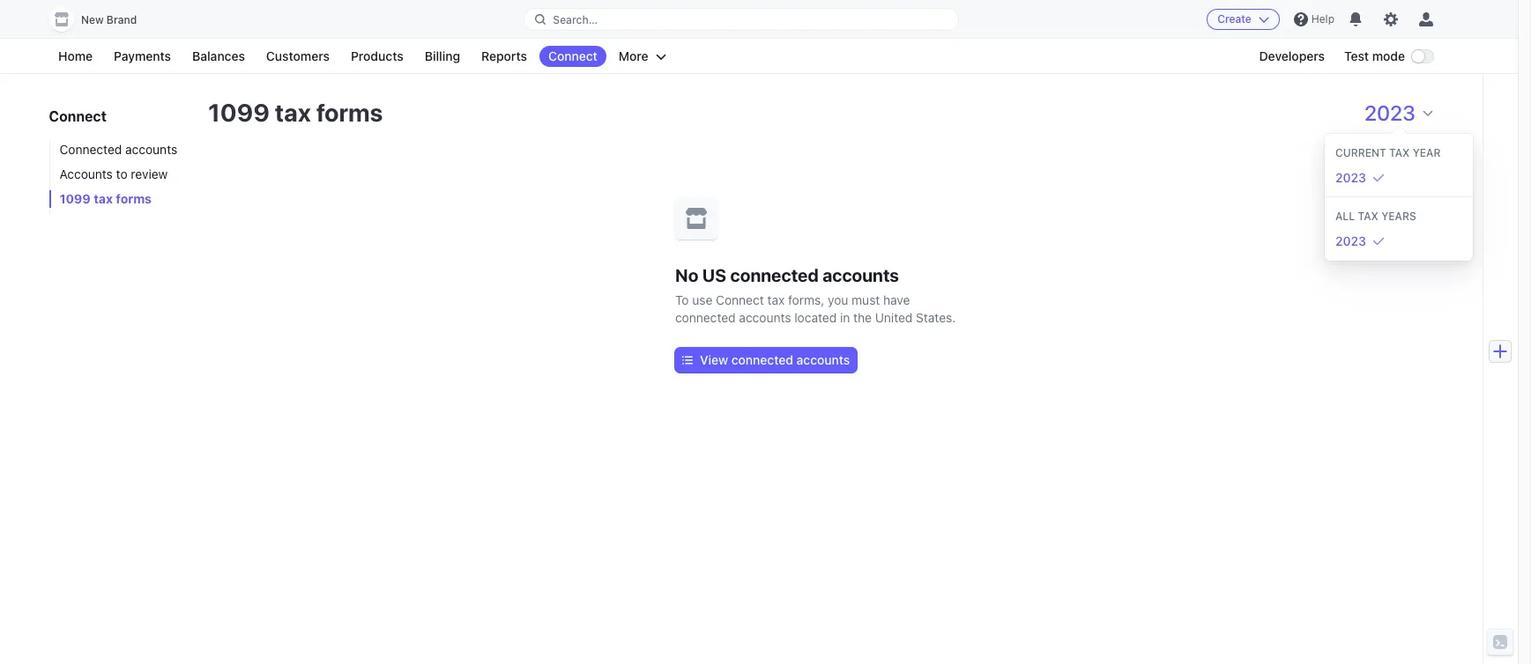 Task type: locate. For each thing, give the bounding box(es) containing it.
1099 down the 'balances' link at the left
[[208, 98, 270, 127]]

test mode
[[1344, 48, 1405, 63]]

accounts
[[60, 167, 113, 182]]

us
[[702, 265, 727, 286]]

year
[[1413, 146, 1441, 160]]

help button
[[1287, 5, 1342, 34]]

connect down us
[[716, 293, 764, 308]]

payments link
[[105, 46, 180, 67]]

forms down products link
[[316, 98, 383, 127]]

0 vertical spatial 1099
[[208, 98, 270, 127]]

customers link
[[257, 46, 338, 67]]

brand
[[107, 13, 137, 26]]

tax left forms,
[[767, 293, 785, 308]]

1 vertical spatial 2023 button
[[1329, 226, 1470, 254]]

connect link
[[540, 46, 606, 67]]

2 vertical spatial connected
[[731, 353, 793, 368]]

connected accounts link
[[49, 141, 190, 159]]

accounts up must
[[823, 265, 899, 286]]

0 vertical spatial 2023 button
[[1329, 162, 1470, 190]]

view
[[700, 353, 728, 368]]

1099 tax forms down accounts to review
[[60, 191, 152, 206]]

forms down to
[[116, 191, 152, 206]]

1 vertical spatial 2023
[[1336, 170, 1366, 185]]

have
[[883, 293, 910, 308]]

current
[[1336, 146, 1386, 160]]

2023 for current
[[1336, 170, 1366, 185]]

1 horizontal spatial 1099 tax forms
[[208, 98, 383, 127]]

2 vertical spatial connect
[[716, 293, 764, 308]]

1099 tax forms inside 1099 tax forms link
[[60, 191, 152, 206]]

accounts
[[126, 142, 178, 157], [823, 265, 899, 286], [739, 310, 791, 325], [797, 353, 850, 368]]

1 vertical spatial forms
[[116, 191, 152, 206]]

1 vertical spatial connected
[[675, 310, 736, 325]]

payments
[[114, 48, 171, 63]]

you
[[828, 293, 848, 308]]

connected
[[730, 265, 819, 286], [675, 310, 736, 325], [731, 353, 793, 368]]

forms
[[316, 98, 383, 127], [116, 191, 152, 206]]

2023 for all
[[1336, 234, 1366, 249]]

connected accounts
[[60, 142, 178, 157]]

in
[[840, 310, 850, 325]]

tax down "customers" link
[[275, 98, 311, 127]]

1099 tax forms link
[[49, 190, 190, 208]]

1 horizontal spatial forms
[[316, 98, 383, 127]]

2023 down current
[[1336, 170, 1366, 185]]

0 horizontal spatial connect
[[49, 108, 107, 124]]

accounts inside connected accounts link
[[126, 142, 178, 157]]

accounts up 'review'
[[126, 142, 178, 157]]

states.
[[916, 310, 956, 325]]

forms,
[[788, 293, 825, 308]]

view connected accounts link
[[675, 348, 857, 373]]

billing
[[425, 48, 460, 63]]

2 horizontal spatial connect
[[716, 293, 764, 308]]

0 vertical spatial connect
[[548, 48, 598, 63]]

connect
[[548, 48, 598, 63], [49, 108, 107, 124], [716, 293, 764, 308]]

connected up forms,
[[730, 265, 819, 286]]

2023 up current tax year
[[1365, 101, 1416, 125]]

developers
[[1259, 48, 1325, 63]]

accounts to review
[[60, 167, 168, 182]]

2023
[[1365, 101, 1416, 125], [1336, 170, 1366, 185], [1336, 234, 1366, 249]]

connect up connected
[[49, 108, 107, 124]]

to
[[117, 167, 128, 182]]

create button
[[1207, 9, 1280, 30]]

1099 tax forms down "customers" link
[[208, 98, 383, 127]]

2023 button down years
[[1329, 226, 1470, 254]]

2 vertical spatial 2023
[[1336, 234, 1366, 249]]

connected right view
[[731, 353, 793, 368]]

must
[[852, 293, 880, 308]]

1099
[[208, 98, 270, 127], [60, 191, 91, 206]]

2023 button
[[1329, 162, 1470, 190], [1329, 226, 1470, 254]]

tax
[[275, 98, 311, 127], [1389, 146, 1410, 160], [94, 191, 113, 206], [1358, 210, 1379, 223], [767, 293, 785, 308]]

connect inside no us connected accounts to use connect tax forms, you must have connected accounts located in the united states.
[[716, 293, 764, 308]]

0 horizontal spatial forms
[[116, 191, 152, 206]]

1099 tax forms
[[208, 98, 383, 127], [60, 191, 152, 206]]

create
[[1218, 12, 1252, 26]]

accounts down the located
[[797, 353, 850, 368]]

connected down use
[[675, 310, 736, 325]]

1 2023 button from the top
[[1329, 162, 1470, 190]]

1 vertical spatial 1099
[[60, 191, 91, 206]]

2023 button down current tax year
[[1329, 162, 1470, 190]]

1 vertical spatial 1099 tax forms
[[60, 191, 152, 206]]

0 horizontal spatial 1099
[[60, 191, 91, 206]]

2023 down all at the top
[[1336, 234, 1366, 249]]

united
[[875, 310, 913, 325]]

1099 down accounts
[[60, 191, 91, 206]]

to
[[675, 293, 689, 308]]

tax down accounts to review
[[94, 191, 113, 206]]

balances
[[192, 48, 245, 63]]

2 2023 button from the top
[[1329, 226, 1470, 254]]

Search… text field
[[525, 8, 958, 30]]

connect down the search…
[[548, 48, 598, 63]]

0 horizontal spatial 1099 tax forms
[[60, 191, 152, 206]]



Task type: describe. For each thing, give the bounding box(es) containing it.
2023 button for year
[[1329, 162, 1470, 190]]

accounts to review link
[[49, 166, 190, 183]]

0 vertical spatial 2023
[[1365, 101, 1416, 125]]

svg image
[[682, 355, 693, 366]]

accounts up view connected accounts link
[[739, 310, 791, 325]]

Search… search field
[[525, 8, 958, 30]]

tax right all at the top
[[1358, 210, 1379, 223]]

no
[[675, 265, 699, 286]]

billing link
[[416, 46, 469, 67]]

balances link
[[183, 46, 254, 67]]

new brand
[[81, 13, 137, 26]]

0 vertical spatial connected
[[730, 265, 819, 286]]

test
[[1344, 48, 1369, 63]]

new brand button
[[49, 7, 154, 32]]

located
[[795, 310, 837, 325]]

new
[[81, 13, 104, 26]]

0 vertical spatial forms
[[316, 98, 383, 127]]

1 vertical spatial connect
[[49, 108, 107, 124]]

home
[[58, 48, 93, 63]]

current tax year
[[1336, 146, 1441, 160]]

all
[[1336, 210, 1355, 223]]

tax left year
[[1389, 146, 1410, 160]]

help
[[1312, 12, 1335, 26]]

customers
[[266, 48, 330, 63]]

1 horizontal spatial 1099
[[208, 98, 270, 127]]

reports link
[[473, 46, 536, 67]]

view connected accounts
[[700, 353, 850, 368]]

tax inside no us connected accounts to use connect tax forms, you must have connected accounts located in the united states.
[[767, 293, 785, 308]]

products
[[351, 48, 404, 63]]

reports
[[481, 48, 527, 63]]

connected
[[60, 142, 122, 157]]

2023 button for years
[[1329, 226, 1470, 254]]

more button
[[610, 46, 675, 67]]

review
[[131, 167, 168, 182]]

0 vertical spatial 1099 tax forms
[[208, 98, 383, 127]]

use
[[692, 293, 713, 308]]

years
[[1382, 210, 1417, 223]]

the
[[853, 310, 872, 325]]

accounts inside view connected accounts link
[[797, 353, 850, 368]]

more
[[619, 48, 649, 63]]

all tax years
[[1336, 210, 1417, 223]]

1 horizontal spatial connect
[[548, 48, 598, 63]]

no us connected accounts to use connect tax forms, you must have connected accounts located in the united states.
[[675, 265, 956, 325]]

products link
[[342, 46, 412, 67]]

developers link
[[1251, 46, 1334, 67]]

mode
[[1372, 48, 1405, 63]]

home link
[[49, 46, 101, 67]]

search…
[[553, 13, 598, 26]]



Task type: vqa. For each thing, say whether or not it's contained in the screenshot.
All 2023
yes



